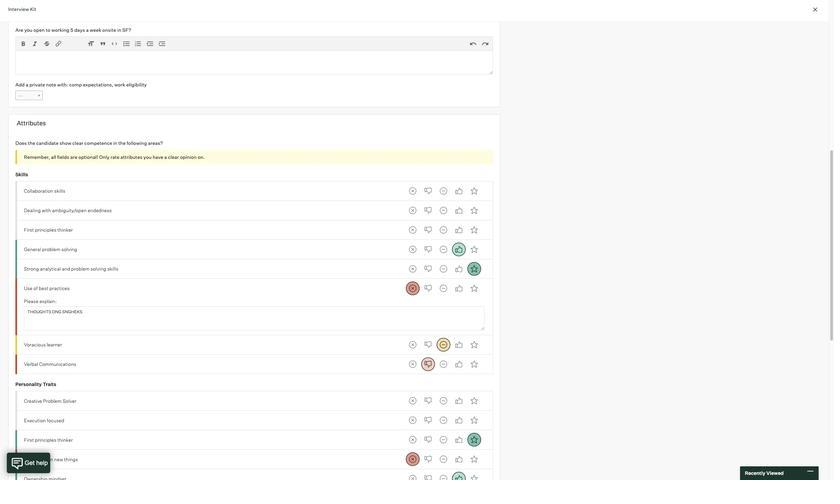 Task type: vqa. For each thing, say whether or not it's contained in the screenshot.
Configure 'BUTTON'
no



Task type: describe. For each thing, give the bounding box(es) containing it.
THOUGHTS DNG SNGHEKS text field
[[24, 306, 485, 330]]

verbal communications
[[24, 361, 76, 367]]

strong yes image for strong analytical and problem solving skills
[[467, 262, 481, 276]]

competence
[[84, 140, 112, 146]]

with:
[[57, 82, 68, 87]]

collaboration skills
[[24, 188, 65, 194]]

yes button for the mixed button associated with sixth "no" button
[[452, 282, 466, 295]]

yes button for the mixed button corresponding to 4th "no" button from the top of the page
[[452, 243, 466, 256]]

6 no button from the top
[[421, 282, 435, 295]]

strong yes button for yes button related to the mixed button for 5th "no" button
[[467, 262, 481, 276]]

strong yes image for fifth mixed image from the bottom
[[467, 357, 481, 371]]

1 no button from the top
[[421, 184, 435, 198]]

are you open to working 5 days a week onsite in sf?
[[15, 27, 131, 33]]

mixed button for 6th "no" button from the bottom
[[437, 357, 450, 371]]

2 no button from the top
[[421, 204, 435, 217]]

traits
[[43, 381, 56, 387]]

thinker for solving
[[57, 227, 73, 233]]

mixed image for voracious learner
[[437, 338, 450, 351]]

4 no button from the top
[[421, 243, 435, 256]]

7 strong yes image from the top
[[467, 472, 481, 480]]

10 tab list from the top
[[406, 414, 481, 427]]

with
[[42, 208, 51, 213]]

8 tab list from the top
[[406, 357, 481, 371]]

12 no button from the top
[[421, 452, 435, 466]]

yes image for use of best practices
[[452, 282, 466, 295]]

1 - from the left
[[18, 93, 21, 99]]

yes button for the mixed button associated with first "no" button from the bottom of the page
[[452, 472, 466, 480]]

7 no button from the top
[[421, 338, 435, 351]]

mixed button for 12th "no" button from the top of the page
[[437, 452, 450, 466]]

are
[[70, 154, 77, 160]]

13 tab list from the top
[[406, 472, 481, 480]]

execution
[[24, 417, 46, 423]]

1 horizontal spatial clear
[[168, 154, 179, 160]]

learn
[[42, 456, 53, 462]]

strong yes button for yes button corresponding to the mixed button corresponding to 4th "no" button from the top of the page
[[467, 243, 481, 256]]

strong yes button for yes button associated with 6th "no" button from the bottom's the mixed button
[[467, 357, 481, 371]]

strong yes button for the mixed button associated with sixth "no" button yes button
[[467, 282, 481, 295]]

5 no button from the top
[[421, 262, 435, 276]]

mixed button for 12th "no" button from the bottom
[[437, 204, 450, 217]]

no image for dealing with ambiguity/open endedness
[[421, 204, 435, 217]]

definitely not button for 3rd "no" button from the top
[[406, 223, 419, 237]]

communications
[[39, 361, 76, 367]]

voracious learner
[[24, 342, 62, 347]]

have
[[153, 154, 163, 160]]

strong yes button for yes button associated with 12th "no" button from the top of the page the mixed button
[[467, 452, 481, 466]]

mixed button for fifth "no" button from the bottom
[[437, 394, 450, 408]]

strong yes button for yes button corresponding to the mixed button corresponding to 3rd "no" button from the top
[[467, 223, 481, 237]]

yes button for the mixed button corresponding to 3rd "no" button from the top
[[452, 223, 466, 237]]

definitely not image for general problem solving
[[406, 243, 419, 256]]

strong yes image for mixed icon corresponding to voracious learner
[[467, 338, 481, 351]]

strong yes button for yes button corresponding to 11th "no" button the mixed button
[[467, 433, 481, 447]]

definitely not button for 12th "no" button from the top of the page
[[406, 452, 419, 466]]

strong
[[24, 266, 39, 272]]

6 tab list from the top
[[406, 282, 481, 295]]

voracious
[[24, 342, 46, 347]]

strong yes image for execution focused
[[467, 414, 481, 427]]

mixed image for best
[[437, 282, 450, 295]]

0 vertical spatial to
[[46, 27, 50, 33]]

use of best practices
[[24, 285, 70, 291]]

1 horizontal spatial you
[[143, 154, 152, 160]]

dealing with ambiguity/open endedness
[[24, 208, 112, 213]]

4 tab list from the top
[[406, 243, 481, 256]]

sf?
[[122, 27, 131, 33]]

11 tab list from the top
[[406, 433, 481, 447]]

recently
[[745, 470, 765, 476]]

yes button for the mixed button for fifth "no" button from the bottom
[[452, 394, 466, 408]]

general
[[24, 246, 41, 252]]

definitely not button for seventh "no" button from the top of the page
[[406, 338, 419, 351]]

all
[[51, 154, 56, 160]]

are
[[15, 27, 23, 33]]

definitely not image for dealing with ambiguity/open endedness
[[406, 204, 419, 217]]

strong yes button for the mixed button corresponding to 12th "no" button from the bottom's yes button
[[467, 204, 481, 217]]

2 - from the left
[[21, 93, 23, 99]]

skills
[[15, 171, 28, 177]]

strong yes image for general problem solving
[[467, 243, 481, 256]]

yes image for first principles thinker
[[452, 223, 466, 237]]

strong yes button for yes button corresponding to the mixed button for 10th "no" button
[[467, 414, 481, 427]]

5 mixed image from the top
[[437, 357, 450, 371]]

no image for execution focused
[[421, 414, 435, 427]]

mixed button for first "no" button from the bottom of the page
[[437, 472, 450, 480]]

yes image for execution focused
[[452, 414, 466, 427]]

1 vertical spatial a
[[26, 82, 28, 87]]

9 mixed image from the top
[[437, 472, 450, 480]]

mixed image for execution focused
[[437, 414, 450, 427]]

dealing
[[24, 208, 41, 213]]

13 no button from the top
[[421, 472, 435, 480]]

thinker for learn
[[57, 437, 73, 443]]

does
[[15, 140, 27, 146]]

practices
[[49, 285, 70, 291]]

mixed image for ambiguity/open
[[437, 204, 450, 217]]

mixed button for 11th "no" button
[[437, 433, 450, 447]]

mixed button for seventh "no" button from the top of the page
[[437, 338, 450, 351]]

1 the from the left
[[28, 140, 35, 146]]

show
[[60, 140, 71, 146]]

yes button for 6th "no" button from the bottom's the mixed button
[[452, 357, 466, 371]]

mixed button for 4th "no" button from the top of the page
[[437, 243, 450, 256]]

add
[[15, 82, 25, 87]]

strong analytical and problem solving skills
[[24, 266, 118, 272]]

principles for focused
[[35, 437, 56, 443]]

use
[[24, 285, 32, 291]]

strong yes button for the mixed button associated with first "no" button from the bottom of the page's yes button
[[467, 472, 481, 480]]

no image for 5th "no" button
[[421, 262, 435, 276]]

yes button for 11th "no" button the mixed button
[[452, 433, 466, 447]]

strong yes image for creative problem solver
[[467, 394, 481, 408]]

12 tab list from the top
[[406, 452, 481, 466]]

things
[[64, 456, 78, 462]]

first for dealing with ambiguity/open endedness
[[24, 227, 34, 233]]

11 no button from the top
[[421, 433, 435, 447]]

strong yes image for learn mixed image
[[467, 452, 481, 466]]

comp
[[69, 82, 82, 87]]

of
[[34, 285, 38, 291]]

yes image for first principles thinker
[[452, 433, 466, 447]]

mixed image for thinker
[[437, 433, 450, 447]]

9 definitely not image from the top
[[406, 472, 419, 480]]

2 tab list from the top
[[406, 204, 481, 217]]

1 vertical spatial in
[[113, 140, 117, 146]]

focused
[[47, 417, 64, 423]]

yes button for the mixed button related to seventh "no" button from the top of the page
[[452, 338, 466, 351]]

definitely not image for likes to learn new things
[[406, 452, 419, 466]]

first for execution focused
[[24, 437, 34, 443]]

yes image for strong analytical and problem solving skills
[[452, 262, 466, 276]]

mixed button for 5th "no" button
[[437, 262, 450, 276]]

personality
[[15, 381, 42, 387]]

likes
[[24, 456, 36, 462]]

1 tab list from the top
[[406, 184, 481, 198]]

opinion
[[180, 154, 197, 160]]

yes image for likes to learn new things
[[452, 452, 466, 466]]

and
[[62, 266, 70, 272]]

1 vertical spatial to
[[37, 456, 41, 462]]

does the candidate show clear competence in the following areas?
[[15, 140, 163, 146]]

please
[[24, 298, 38, 304]]

7 no image from the top
[[421, 472, 435, 480]]

following
[[127, 140, 147, 146]]

execution focused
[[24, 417, 64, 423]]

yes button for the mixed button corresponding to 12th "no" button from the bottom
[[452, 204, 466, 217]]

general problem solving
[[24, 246, 77, 252]]

strong yes button for yes button corresponding to the mixed button related to seventh "no" button from the top of the page
[[467, 338, 481, 351]]

open
[[33, 27, 45, 33]]

interview
[[8, 6, 29, 12]]

onsite
[[102, 27, 116, 33]]

10 no button from the top
[[421, 414, 435, 427]]



Task type: locate. For each thing, give the bounding box(es) containing it.
viewed
[[766, 470, 784, 476]]

no image
[[421, 184, 435, 198], [421, 223, 435, 237], [421, 262, 435, 276], [421, 338, 435, 351], [421, 433, 435, 447], [421, 452, 435, 466]]

1 vertical spatial skills
[[107, 266, 118, 272]]

interview kit
[[8, 6, 36, 12]]

personality traits
[[15, 381, 56, 387]]

recently viewed
[[745, 470, 784, 476]]

definitely not button for 11th "no" button
[[406, 433, 419, 447]]

definitely not button for sixth "no" button
[[406, 282, 419, 295]]

mixed button
[[437, 184, 450, 198], [437, 204, 450, 217], [437, 223, 450, 237], [437, 243, 450, 256], [437, 262, 450, 276], [437, 282, 450, 295], [437, 338, 450, 351], [437, 357, 450, 371], [437, 394, 450, 408], [437, 414, 450, 427], [437, 433, 450, 447], [437, 452, 450, 466], [437, 472, 450, 480]]

1 strong yes image from the top
[[467, 184, 481, 198]]

3 mixed image from the top
[[437, 338, 450, 351]]

2 yes image from the top
[[452, 243, 466, 256]]

--
[[18, 93, 23, 99]]

no image for 11th "no" button
[[421, 433, 435, 447]]

mixed image for solving
[[437, 243, 450, 256]]

1 vertical spatial first principles thinker
[[24, 437, 73, 443]]

definitely not image for creative problem solver
[[406, 394, 419, 408]]

new
[[54, 456, 63, 462]]

clear left opinion
[[168, 154, 179, 160]]

problem
[[43, 398, 62, 404]]

definitely not image for first principles thinker
[[406, 433, 419, 447]]

week
[[90, 27, 101, 33]]

4 definitely not image from the top
[[406, 338, 419, 351]]

skills
[[54, 188, 65, 194], [107, 266, 118, 272]]

2 yes image from the top
[[452, 223, 466, 237]]

the left following
[[118, 140, 126, 146]]

3 mixed image from the top
[[437, 243, 450, 256]]

-- link
[[15, 91, 43, 101]]

principles
[[35, 227, 56, 233], [35, 437, 56, 443]]

thinker down dealing with ambiguity/open endedness
[[57, 227, 73, 233]]

to right open
[[46, 27, 50, 33]]

6 strong yes image from the top
[[467, 452, 481, 466]]

2 strong yes button from the top
[[467, 204, 481, 217]]

yes image for collaboration skills
[[452, 184, 466, 198]]

7 mixed image from the top
[[437, 433, 450, 447]]

fields
[[57, 154, 69, 160]]

principles down execution focused
[[35, 437, 56, 443]]

a right days
[[86, 27, 89, 33]]

you right are
[[24, 27, 32, 33]]

attributes
[[17, 119, 46, 127]]

first principles thinker for focused
[[24, 437, 73, 443]]

0 horizontal spatial clear
[[72, 140, 83, 146]]

areas?
[[148, 140, 163, 146]]

first principles thinker up learn
[[24, 437, 73, 443]]

1 definitely not image from the top
[[406, 184, 419, 198]]

11 strong yes button from the top
[[467, 433, 481, 447]]

3 strong yes button from the top
[[467, 223, 481, 237]]

0 horizontal spatial you
[[24, 27, 32, 33]]

1 definitely not image from the top
[[406, 223, 419, 237]]

yes image
[[452, 204, 466, 217], [452, 243, 466, 256], [452, 262, 466, 276], [452, 433, 466, 447], [452, 472, 466, 480]]

mixed image for strong analytical and problem solving skills
[[437, 262, 450, 276]]

1 horizontal spatial the
[[118, 140, 126, 146]]

no image for verbal communications
[[421, 357, 435, 371]]

strong yes image for collaboration skills
[[467, 184, 481, 198]]

8 definitely not button from the top
[[406, 357, 419, 371]]

2 yes button from the top
[[452, 204, 466, 217]]

first up likes
[[24, 437, 34, 443]]

definitely not button for 10th "no" button
[[406, 414, 419, 427]]

no image for seventh "no" button from the top of the page
[[421, 338, 435, 351]]

8 strong yes button from the top
[[467, 357, 481, 371]]

eligibility
[[126, 82, 147, 87]]

2 mixed button from the top
[[437, 204, 450, 217]]

ambiguity/open
[[52, 208, 87, 213]]

attributes
[[120, 154, 142, 160]]

only
[[99, 154, 109, 160]]

thinker up the things
[[57, 437, 73, 443]]

12 definitely not button from the top
[[406, 452, 419, 466]]

yes button for the mixed button for 13th "no" button from the bottom of the page
[[452, 184, 466, 198]]

0 vertical spatial in
[[117, 27, 121, 33]]

13 strong yes button from the top
[[467, 472, 481, 480]]

definitely not image for strong analytical and problem solving skills
[[406, 262, 419, 276]]

2 principles from the top
[[35, 437, 56, 443]]

0 horizontal spatial the
[[28, 140, 35, 146]]

4 mixed button from the top
[[437, 243, 450, 256]]

definitely not button for 6th "no" button from the bottom
[[406, 357, 419, 371]]

9 tab list from the top
[[406, 394, 481, 408]]

yes image for general problem solving
[[452, 243, 466, 256]]

11 definitely not button from the top
[[406, 433, 419, 447]]

12 mixed button from the top
[[437, 452, 450, 466]]

note
[[46, 82, 56, 87]]

definitely not image for verbal communications
[[406, 357, 419, 371]]

problem right and
[[71, 266, 89, 272]]

definitely not button for fifth "no" button from the bottom
[[406, 394, 419, 408]]

5 no image from the top
[[421, 433, 435, 447]]

0 vertical spatial first
[[24, 227, 34, 233]]

no image for 12th "no" button from the top of the page
[[421, 452, 435, 466]]

a right add
[[26, 82, 28, 87]]

2 vertical spatial a
[[164, 154, 167, 160]]

1 vertical spatial solving
[[91, 266, 106, 272]]

you
[[24, 27, 32, 33], [143, 154, 152, 160]]

mixed image for solver
[[437, 394, 450, 408]]

strong yes button for the mixed button for 13th "no" button from the bottom of the page's yes button
[[467, 184, 481, 198]]

10 definitely not button from the top
[[406, 414, 419, 427]]

6 definitely not image from the top
[[406, 394, 419, 408]]

2 strong yes image from the top
[[467, 223, 481, 237]]

strong yes image
[[467, 204, 481, 217], [467, 223, 481, 237], [467, 338, 481, 351], [467, 357, 481, 371], [467, 433, 481, 447], [467, 452, 481, 466]]

0 vertical spatial principles
[[35, 227, 56, 233]]

a right have
[[164, 154, 167, 160]]

0 vertical spatial skills
[[54, 188, 65, 194]]

3 definitely not button from the top
[[406, 223, 419, 237]]

strong yes button for yes button associated with the mixed button for fifth "no" button from the bottom
[[467, 394, 481, 408]]

6 definitely not button from the top
[[406, 282, 419, 295]]

5 tab list from the top
[[406, 262, 481, 276]]

3 definitely not image from the top
[[406, 262, 419, 276]]

remember,
[[24, 154, 50, 160]]

tab list
[[406, 184, 481, 198], [406, 204, 481, 217], [406, 223, 481, 237], [406, 243, 481, 256], [406, 262, 481, 276], [406, 282, 481, 295], [406, 338, 481, 351], [406, 357, 481, 371], [406, 394, 481, 408], [406, 414, 481, 427], [406, 433, 481, 447], [406, 452, 481, 466], [406, 472, 481, 480]]

collaboration
[[24, 188, 53, 194]]

3 no image from the top
[[421, 262, 435, 276]]

best
[[39, 285, 48, 291]]

definitely not button for 4th "no" button from the top of the page
[[406, 243, 419, 256]]

problem
[[42, 246, 60, 252], [71, 266, 89, 272]]

1 mixed button from the top
[[437, 184, 450, 198]]

solving up the strong analytical and problem solving skills
[[61, 246, 77, 252]]

5
[[70, 27, 73, 33]]

2 definitely not image from the top
[[406, 204, 419, 217]]

definitely not button for 12th "no" button from the bottom
[[406, 204, 419, 217]]

yes image
[[452, 184, 466, 198], [452, 223, 466, 237], [452, 282, 466, 295], [452, 338, 466, 351], [452, 357, 466, 371], [452, 394, 466, 408], [452, 414, 466, 427], [452, 452, 466, 466]]

no image for 13th "no" button from the bottom of the page
[[421, 184, 435, 198]]

mixed button for 10th "no" button
[[437, 414, 450, 427]]

no button
[[421, 184, 435, 198], [421, 204, 435, 217], [421, 223, 435, 237], [421, 243, 435, 256], [421, 262, 435, 276], [421, 282, 435, 295], [421, 338, 435, 351], [421, 357, 435, 371], [421, 394, 435, 408], [421, 414, 435, 427], [421, 433, 435, 447], [421, 452, 435, 466], [421, 472, 435, 480]]

on.
[[198, 154, 205, 160]]

mixed image
[[437, 184, 450, 198], [437, 204, 450, 217], [437, 243, 450, 256], [437, 282, 450, 295], [437, 357, 450, 371], [437, 394, 450, 408], [437, 433, 450, 447], [437, 452, 450, 466], [437, 472, 450, 480]]

7 yes button from the top
[[452, 338, 466, 351]]

6 yes button from the top
[[452, 282, 466, 295]]

definitely not image for collaboration skills
[[406, 184, 419, 198]]

0 vertical spatial thinker
[[57, 227, 73, 233]]

6 strong yes image from the top
[[467, 414, 481, 427]]

7 tab list from the top
[[406, 338, 481, 351]]

yes button for 12th "no" button from the top of the page the mixed button
[[452, 452, 466, 466]]

kit
[[30, 6, 36, 12]]

4 no image from the top
[[421, 338, 435, 351]]

1 strong yes image from the top
[[467, 204, 481, 217]]

2 first from the top
[[24, 437, 34, 443]]

rate
[[111, 154, 119, 160]]

strong yes image for mixed icon corresponding to first principles thinker
[[467, 223, 481, 237]]

in up rate
[[113, 140, 117, 146]]

13 mixed button from the top
[[437, 472, 450, 480]]

1 vertical spatial problem
[[71, 266, 89, 272]]

1 no image from the top
[[421, 204, 435, 217]]

3 strong yes image from the top
[[467, 262, 481, 276]]

mixed button for 3rd "no" button from the top
[[437, 223, 450, 237]]

definitely not button for 5th "no" button
[[406, 262, 419, 276]]

to
[[46, 27, 50, 33], [37, 456, 41, 462]]

learner
[[47, 342, 62, 347]]

1 vertical spatial principles
[[35, 437, 56, 443]]

3 no button from the top
[[421, 223, 435, 237]]

1 mixed image from the top
[[437, 184, 450, 198]]

a
[[86, 27, 89, 33], [26, 82, 28, 87], [164, 154, 167, 160]]

12 strong yes button from the top
[[467, 452, 481, 466]]

1 vertical spatial first
[[24, 437, 34, 443]]

clear
[[72, 140, 83, 146], [168, 154, 179, 160]]

definitely not image
[[406, 184, 419, 198], [406, 204, 419, 217], [406, 282, 419, 295], [406, 338, 419, 351], [406, 357, 419, 371], [406, 394, 419, 408], [406, 414, 419, 427], [406, 433, 419, 447], [406, 472, 419, 480]]

3 no image from the top
[[421, 282, 435, 295]]

strong yes image for thinker's mixed image
[[467, 433, 481, 447]]

private
[[29, 82, 45, 87]]

candidate
[[36, 140, 58, 146]]

0 horizontal spatial solving
[[61, 246, 77, 252]]

you left have
[[143, 154, 152, 160]]

8 yes button from the top
[[452, 357, 466, 371]]

strong yes image
[[467, 184, 481, 198], [467, 243, 481, 256], [467, 262, 481, 276], [467, 282, 481, 295], [467, 394, 481, 408], [467, 414, 481, 427], [467, 472, 481, 480]]

4 strong yes image from the top
[[467, 357, 481, 371]]

definitely not image
[[406, 223, 419, 237], [406, 243, 419, 256], [406, 262, 419, 276], [406, 452, 419, 466]]

1 thinker from the top
[[57, 227, 73, 233]]

mixed image
[[437, 223, 450, 237], [437, 262, 450, 276], [437, 338, 450, 351], [437, 414, 450, 427]]

close image
[[811, 5, 819, 14]]

definitely not image for use of best practices
[[406, 282, 419, 295]]

expectations,
[[83, 82, 113, 87]]

4 mixed image from the top
[[437, 414, 450, 427]]

yes image for dealing with ambiguity/open endedness
[[452, 204, 466, 217]]

first principles thinker
[[24, 227, 73, 233], [24, 437, 73, 443]]

7 yes image from the top
[[452, 414, 466, 427]]

the right does
[[28, 140, 35, 146]]

0 horizontal spatial to
[[37, 456, 41, 462]]

10 yes button from the top
[[452, 414, 466, 427]]

1 vertical spatial thinker
[[57, 437, 73, 443]]

0 vertical spatial first principles thinker
[[24, 227, 73, 233]]

no image for 3rd "no" button from the top
[[421, 223, 435, 237]]

please explain:
[[24, 298, 57, 304]]

yes image for voracious learner
[[452, 338, 466, 351]]

explain:
[[39, 298, 57, 304]]

0 vertical spatial solving
[[61, 246, 77, 252]]

no image for use of best practices
[[421, 282, 435, 295]]

2 horizontal spatial a
[[164, 154, 167, 160]]

11 yes button from the top
[[452, 433, 466, 447]]

mixed image for first principles thinker
[[437, 223, 450, 237]]

no image
[[421, 204, 435, 217], [421, 243, 435, 256], [421, 282, 435, 295], [421, 357, 435, 371], [421, 394, 435, 408], [421, 414, 435, 427], [421, 472, 435, 480]]

remember, all fields are optional! only rate attributes you have a clear opinion on.
[[24, 154, 205, 160]]

5 strong yes image from the top
[[467, 394, 481, 408]]

1 horizontal spatial skills
[[107, 266, 118, 272]]

solver
[[63, 398, 76, 404]]

1 vertical spatial you
[[143, 154, 152, 160]]

-
[[18, 93, 21, 99], [21, 93, 23, 99]]

2 strong yes image from the top
[[467, 243, 481, 256]]

5 strong yes image from the top
[[467, 433, 481, 447]]

5 yes image from the top
[[452, 357, 466, 371]]

0 vertical spatial a
[[86, 27, 89, 33]]

first principles thinker for with
[[24, 227, 73, 233]]

the
[[28, 140, 35, 146], [118, 140, 126, 146]]

definitely not image for execution focused
[[406, 414, 419, 427]]

working
[[51, 27, 69, 33]]

to left learn
[[37, 456, 41, 462]]

9 yes button from the top
[[452, 394, 466, 408]]

yes button for the mixed button for 10th "no" button
[[452, 414, 466, 427]]

creative
[[24, 398, 42, 404]]

4 definitely not image from the top
[[406, 452, 419, 466]]

yes image for creative problem solver
[[452, 394, 466, 408]]

optional!
[[78, 154, 98, 160]]

7 strong yes button from the top
[[467, 338, 481, 351]]

definitely not button for first "no" button from the bottom of the page
[[406, 472, 419, 480]]

0 horizontal spatial problem
[[42, 246, 60, 252]]

first
[[24, 227, 34, 233], [24, 437, 34, 443]]

work
[[114, 82, 125, 87]]

first principles thinker down the with
[[24, 227, 73, 233]]

definitely not button for 13th "no" button from the bottom of the page
[[406, 184, 419, 198]]

mixed button for 13th "no" button from the bottom of the page
[[437, 184, 450, 198]]

3 tab list from the top
[[406, 223, 481, 237]]

7 definitely not button from the top
[[406, 338, 419, 351]]

1 horizontal spatial a
[[86, 27, 89, 33]]

first down dealing
[[24, 227, 34, 233]]

yes button for the mixed button for 5th "no" button
[[452, 262, 466, 276]]

verbal
[[24, 361, 38, 367]]

0 vertical spatial clear
[[72, 140, 83, 146]]

no image for creative problem solver
[[421, 394, 435, 408]]

2 thinker from the top
[[57, 437, 73, 443]]

None text field
[[15, 0, 493, 20], [15, 51, 493, 74], [15, 0, 493, 20], [15, 51, 493, 74]]

9 no button from the top
[[421, 394, 435, 408]]

2 the from the left
[[118, 140, 126, 146]]

2 no image from the top
[[421, 243, 435, 256]]

13 definitely not button from the top
[[406, 472, 419, 480]]

5 yes image from the top
[[452, 472, 466, 480]]

1 horizontal spatial to
[[46, 27, 50, 33]]

yes button
[[452, 184, 466, 198], [452, 204, 466, 217], [452, 223, 466, 237], [452, 243, 466, 256], [452, 262, 466, 276], [452, 282, 466, 295], [452, 338, 466, 351], [452, 357, 466, 371], [452, 394, 466, 408], [452, 414, 466, 427], [452, 433, 466, 447], [452, 452, 466, 466], [452, 472, 466, 480]]

6 no image from the top
[[421, 414, 435, 427]]

8 no button from the top
[[421, 357, 435, 371]]

problem right general
[[42, 246, 60, 252]]

0 vertical spatial you
[[24, 27, 32, 33]]

0 horizontal spatial skills
[[54, 188, 65, 194]]

clear right show
[[72, 140, 83, 146]]

days
[[74, 27, 85, 33]]

endedness
[[88, 208, 112, 213]]

11 mixed button from the top
[[437, 433, 450, 447]]

creative problem solver
[[24, 398, 76, 404]]

yes image for verbal communications
[[452, 357, 466, 371]]

no image for general problem solving
[[421, 243, 435, 256]]

strong yes image for ambiguity/open's mixed image
[[467, 204, 481, 217]]

8 mixed image from the top
[[437, 452, 450, 466]]

principles down the with
[[35, 227, 56, 233]]

1 definitely not button from the top
[[406, 184, 419, 198]]

analytical
[[40, 266, 61, 272]]

add a private note with: comp expectations, work eligibility
[[15, 82, 147, 87]]

5 definitely not image from the top
[[406, 357, 419, 371]]

1 vertical spatial clear
[[168, 154, 179, 160]]

3 strong yes image from the top
[[467, 338, 481, 351]]

1 yes image from the top
[[452, 204, 466, 217]]

2 definitely not image from the top
[[406, 243, 419, 256]]

solving
[[61, 246, 77, 252], [91, 266, 106, 272]]

1 principles from the top
[[35, 227, 56, 233]]

0 vertical spatial problem
[[42, 246, 60, 252]]

definitely not button
[[406, 184, 419, 198], [406, 204, 419, 217], [406, 223, 419, 237], [406, 243, 419, 256], [406, 262, 419, 276], [406, 282, 419, 295], [406, 338, 419, 351], [406, 357, 419, 371], [406, 394, 419, 408], [406, 414, 419, 427], [406, 433, 419, 447], [406, 452, 419, 466], [406, 472, 419, 480]]

mixed image for learn
[[437, 452, 450, 466]]

0 horizontal spatial a
[[26, 82, 28, 87]]

strong yes image for use of best practices
[[467, 282, 481, 295]]

thinker
[[57, 227, 73, 233], [57, 437, 73, 443]]

mixed button for sixth "no" button
[[437, 282, 450, 295]]

definitely not image for voracious learner
[[406, 338, 419, 351]]

likes to learn new things
[[24, 456, 78, 462]]

1 yes button from the top
[[452, 184, 466, 198]]

1 horizontal spatial problem
[[71, 266, 89, 272]]

solving right and
[[91, 266, 106, 272]]

in
[[117, 27, 121, 33], [113, 140, 117, 146]]

4 strong yes button from the top
[[467, 243, 481, 256]]

1 horizontal spatial solving
[[91, 266, 106, 272]]

in left sf?
[[117, 27, 121, 33]]

2 mixed image from the top
[[437, 262, 450, 276]]

6 yes image from the top
[[452, 394, 466, 408]]



